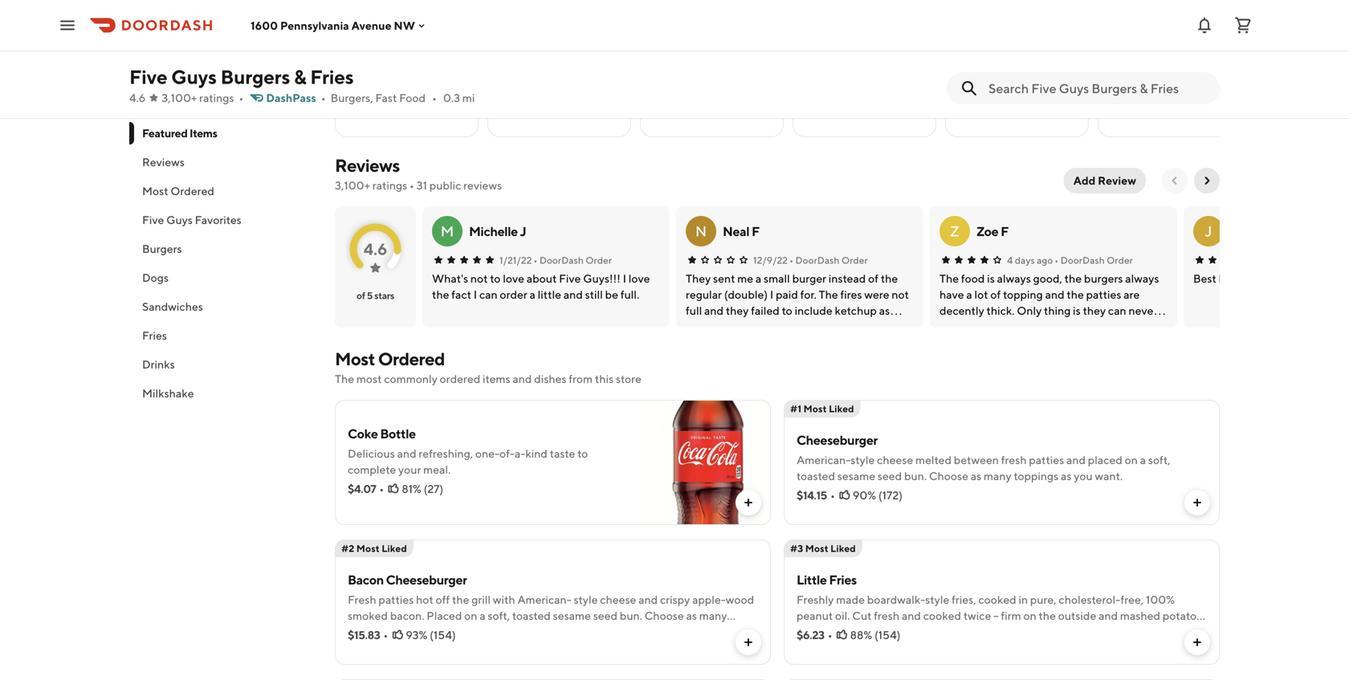Task type: vqa. For each thing, say whether or not it's contained in the screenshot.
up
no



Task type: describe. For each thing, give the bounding box(es) containing it.
4 days ago
[[1007, 255, 1053, 266]]

0 items, open order cart image
[[1234, 16, 1253, 35]]

fresh
[[348, 593, 376, 606]]

a inside bacon cheeseburger fresh patties hot off the grill with american- style cheese and crispy apple-wood smoked bacon. placed on a soft, toasted sesame seed bun. choose as many toppings as you want.
[[480, 609, 486, 623]]

outside
[[1059, 609, 1097, 623]]

n
[[696, 223, 707, 240]]

sandwiches
[[142, 300, 203, 313]]

milkshake
[[142, 387, 194, 400]]

burgers inside burgers button
[[142, 242, 182, 255]]

and inside most ordered the most commonly ordered items and dishes from this store
[[513, 372, 532, 386]]

12/9/22
[[753, 255, 788, 266]]

dasani
[[953, 78, 991, 93]]

m
[[441, 223, 454, 240]]

the
[[335, 372, 354, 386]]

five for five guys burgers & fries
[[129, 65, 168, 88]]

fresh inside 'cheeseburger american-style cheese melted between fresh patties and placed on a soft, toasted sesame seed bun. choose as many toppings as you want.'
[[1001, 453, 1027, 467]]

dogs
[[142, 271, 169, 284]]

$15.83 •
[[348, 629, 388, 642]]

of
[[357, 290, 365, 301]]

mi
[[463, 91, 475, 104]]

most ordered
[[142, 184, 214, 198]]

reviews for reviews
[[142, 155, 185, 169]]

many inside 'cheeseburger american-style cheese melted between fresh patties and placed on a soft, toasted sesame seed bun. choose as many toppings as you want.'
[[984, 470, 1012, 483]]

1600 pennsylvania avenue nw button
[[251, 19, 428, 32]]

2 horizontal spatial the
[[1039, 609, 1056, 623]]

food
[[399, 91, 426, 104]]

liked for cheeseburger
[[829, 403, 854, 414]]

• down coke bottle
[[375, 97, 380, 110]]

order for n
[[842, 255, 868, 266]]

0 vertical spatial (27)
[[420, 97, 439, 110]]

$14.15
[[797, 489, 827, 502]]

mashed
[[1121, 609, 1161, 623]]

• down "five guys burgers & fries" at the top left of the page
[[239, 91, 244, 104]]

reviews
[[464, 179, 502, 192]]

fresh inside little fries freshly made boardwalk-style fries, cooked in pure, cholesterol-free, 100% peanut oil. cut fresh and cooked twice – firm on the outside and mashed potato on the inside.
[[874, 609, 900, 623]]

93% (154)
[[406, 629, 456, 642]]

93%
[[406, 629, 428, 642]]

featured items
[[142, 127, 217, 140]]

fries,
[[952, 593, 976, 606]]

little fries freshly made boardwalk-style fries, cooked in pure, cholesterol-free, 100% peanut oil. cut fresh and cooked twice – firm on the outside and mashed potato on the inside.
[[797, 572, 1197, 639]]

style inside 'cheeseburger american-style cheese melted between fresh patties and placed on a soft, toasted sesame seed bun. choose as many toppings as you want.'
[[851, 453, 875, 467]]

and inside bacon cheeseburger fresh patties hot off the grill with american- style cheese and crispy apple-wood smoked bacon. placed on a soft, toasted sesame seed bun. choose as many toppings as you want.
[[639, 593, 658, 606]]

and down cholesterol-
[[1099, 609, 1118, 623]]

with
[[493, 593, 515, 606]]

order for z
[[1107, 255, 1133, 266]]

one-
[[475, 447, 500, 460]]

1 vertical spatial 4.6
[[364, 240, 387, 259]]

1 vertical spatial cooked
[[924, 609, 962, 623]]

cheese inside 'cheeseburger american-style cheese melted between fresh patties and placed on a soft, toasted sesame seed bun. choose as many toppings as you want.'
[[877, 453, 914, 467]]

(154) for fries
[[875, 629, 901, 642]]

bacon.
[[390, 609, 425, 623]]

the inside bacon cheeseburger fresh patties hot off the grill with american- style cheese and crispy apple-wood smoked bacon. placed on a soft, toasted sesame seed bun. choose as many toppings as you want.
[[452, 593, 469, 606]]

kind
[[526, 447, 548, 460]]

$4.07 for $4.07
[[342, 97, 372, 110]]

add item to cart image for dasani image
[[1060, 43, 1072, 55]]

toasted inside 'cheeseburger american-style cheese melted between fresh patties and placed on a soft, toasted sesame seed bun. choose as many toppings as you want.'
[[797, 470, 835, 483]]

wood
[[726, 593, 754, 606]]

featured
[[142, 127, 188, 140]]

add
[[1074, 174, 1096, 187]]

guys for burgers
[[171, 65, 217, 88]]

neal f
[[723, 224, 760, 239]]

#2
[[341, 543, 354, 554]]

want. inside bacon cheeseburger fresh patties hot off the grill with american- style cheese and crispy apple-wood smoked bacon. placed on a soft, toasted sesame seed bun. choose as many toppings as you want.
[[429, 625, 457, 639]]

• right $14.15
[[831, 489, 835, 502]]

$6.23 •
[[797, 629, 833, 642]]

0 vertical spatial fries
[[310, 65, 354, 88]]

diet coke bottle image
[[488, 0, 631, 71]]

$4.07 inside coke zero sugar $4.07
[[1105, 97, 1135, 110]]

drinks button
[[129, 350, 316, 379]]

f for z
[[1001, 224, 1009, 239]]

in
[[1019, 593, 1028, 606]]

five guys favorites button
[[129, 206, 316, 235]]

between
[[954, 453, 999, 467]]

and inside 'cheeseburger american-style cheese melted between fresh patties and placed on a soft, toasted sesame seed bun. choose as many toppings as you want.'
[[1067, 453, 1086, 467]]

delicious
[[348, 447, 395, 460]]

choose inside 'cheeseburger american-style cheese melted between fresh patties and placed on a soft, toasted sesame seed bun. choose as many toppings as you want.'
[[929, 470, 969, 483]]

pure,
[[1031, 593, 1057, 606]]

1 vertical spatial 81% (27)
[[402, 482, 443, 496]]

most ordered button
[[129, 177, 316, 206]]

on inside bacon cheeseburger fresh patties hot off the grill with american- style cheese and crispy apple-wood smoked bacon. placed on a soft, toasted sesame seed bun. choose as many toppings as you want.
[[464, 609, 477, 623]]

#2 most liked
[[341, 543, 407, 554]]

free,
[[1121, 593, 1144, 606]]

reviews for reviews 3,100+ ratings • 31 public reviews
[[335, 155, 400, 176]]

#3
[[790, 543, 803, 554]]

michelle
[[469, 224, 518, 239]]

fast
[[375, 91, 397, 104]]

items
[[190, 127, 217, 140]]

0 horizontal spatial ratings
[[199, 91, 234, 104]]

1600
[[251, 19, 278, 32]]

you inside bacon cheeseburger fresh patties hot off the grill with american- style cheese and crispy apple-wood smoked bacon. placed on a soft, toasted sesame seed bun. choose as many toppings as you want.
[[408, 625, 427, 639]]

off
[[436, 593, 450, 606]]

liked for little
[[831, 543, 856, 554]]

dasani image
[[946, 0, 1088, 71]]

avenue
[[352, 19, 392, 32]]

dashpass •
[[266, 91, 326, 104]]

• doordash order for m
[[534, 255, 612, 266]]

five guys favorites
[[142, 213, 242, 227]]

sandwiches button
[[129, 292, 316, 321]]

1 vertical spatial coke bottle image
[[646, 400, 771, 525]]

melted
[[916, 453, 952, 467]]

zoe
[[977, 224, 999, 239]]

coke bottle delicious and refreshing, one-of-a-kind taste to complete your meal.
[[348, 426, 588, 476]]

little
[[797, 572, 827, 588]]

toppings inside 'cheeseburger american-style cheese melted between fresh patties and placed on a soft, toasted sesame seed bun. choose as many toppings as you want.'
[[1014, 470, 1059, 483]]

patties inside bacon cheeseburger fresh patties hot off the grill with american- style cheese and crispy apple-wood smoked bacon. placed on a soft, toasted sesame seed bun. choose as many toppings as you want.
[[379, 593, 414, 606]]

store
[[616, 372, 642, 386]]

toppings inside bacon cheeseburger fresh patties hot off the grill with american- style cheese and crispy apple-wood smoked bacon. placed on a soft, toasted sesame seed bun. choose as many toppings as you want.
[[348, 625, 393, 639]]

100%
[[1146, 593, 1175, 606]]

of 5 stars
[[357, 290, 394, 301]]

placed
[[1088, 453, 1123, 467]]

notification bell image
[[1195, 16, 1215, 35]]

review
[[1098, 174, 1137, 187]]

0 horizontal spatial coke bottle image
[[336, 0, 478, 71]]

peanut
[[797, 609, 833, 623]]

doordash for n
[[796, 255, 840, 266]]

you inside 'cheeseburger american-style cheese melted between fresh patties and placed on a soft, toasted sesame seed bun. choose as many toppings as you want.'
[[1074, 470, 1093, 483]]

bottle for coke bottle delicious and refreshing, one-of-a-kind taste to complete your meal.
[[380, 426, 416, 441]]

next image
[[1201, 174, 1214, 187]]

reviews link
[[335, 155, 400, 176]]

style inside bacon cheeseburger fresh patties hot off the grill with american- style cheese and crispy apple-wood smoked bacon. placed on a soft, toasted sesame seed bun. choose as many toppings as you want.
[[574, 593, 598, 606]]

on down 'peanut'
[[797, 625, 810, 639]]

zoe f
[[977, 224, 1009, 239]]

#1 most liked
[[790, 403, 854, 414]]

ordered
[[440, 372, 481, 386]]

0 horizontal spatial j
[[520, 224, 526, 239]]

choose inside bacon cheeseburger fresh patties hot off the grill with american- style cheese and crispy apple-wood smoked bacon. placed on a soft, toasted sesame seed bun. choose as many toppings as you want.
[[645, 609, 684, 623]]

• right $15.83
[[383, 629, 388, 642]]

0 vertical spatial 81%
[[398, 97, 418, 110]]

f for n
[[752, 224, 760, 239]]

grill
[[472, 593, 491, 606]]

liked for bacon
[[382, 543, 407, 554]]

drinks
[[142, 358, 175, 371]]

boardwalk-
[[867, 593, 926, 606]]

most ordered the most commonly ordered items and dishes from this store
[[335, 349, 642, 386]]

seed inside 'cheeseburger american-style cheese melted between fresh patties and placed on a soft, toasted sesame seed bun. choose as many toppings as you want.'
[[878, 470, 902, 483]]

add item to cart image for diet coke bottle image
[[602, 43, 615, 55]]

to
[[578, 447, 588, 460]]

90% (172)
[[853, 489, 903, 502]]

reviews 3,100+ ratings • 31 public reviews
[[335, 155, 502, 192]]

refreshing,
[[419, 447, 473, 460]]

taste
[[550, 447, 575, 460]]



Task type: locate. For each thing, give the bounding box(es) containing it.
1 horizontal spatial 3,100+
[[335, 179, 370, 192]]

most up the
[[335, 349, 375, 370]]

0 vertical spatial many
[[984, 470, 1012, 483]]

1 horizontal spatial ratings
[[373, 179, 407, 192]]

add review
[[1074, 174, 1137, 187]]

most for cheeseburger
[[804, 403, 827, 414]]

add item to cart image
[[602, 43, 615, 55], [754, 43, 767, 55], [1060, 43, 1072, 55], [1212, 43, 1225, 55], [1191, 496, 1204, 509], [742, 636, 755, 649]]

2 vertical spatial fries
[[829, 572, 857, 588]]

fresh down boardwalk-
[[874, 609, 900, 623]]

f right zoe
[[1001, 224, 1009, 239]]

coke zero sugar image
[[1099, 0, 1241, 71]]

ordered for most ordered the most commonly ordered items and dishes from this store
[[378, 349, 445, 370]]

most inside most ordered button
[[142, 184, 168, 198]]

• right 12/9/22
[[790, 255, 794, 266]]

4.6
[[129, 91, 146, 104], [364, 240, 387, 259]]

81% down your
[[402, 482, 422, 496]]

(154) for cheeseburger
[[430, 629, 456, 642]]

soft, inside 'cheeseburger american-style cheese melted between fresh patties and placed on a soft, toasted sesame seed bun. choose as many toppings as you want.'
[[1149, 453, 1171, 467]]

cut
[[853, 609, 872, 623]]

1 horizontal spatial (154)
[[875, 629, 901, 642]]

j down next image
[[1205, 223, 1213, 240]]

liked right "#3"
[[831, 543, 856, 554]]

you down the bacon.
[[408, 625, 427, 639]]

bottle up delicious
[[380, 426, 416, 441]]

coke for coke zero sugar $4.07
[[1105, 78, 1135, 93]]

doordash for m
[[540, 255, 584, 266]]

0 horizontal spatial • doordash order
[[534, 255, 612, 266]]

most right #2
[[356, 543, 380, 554]]

0 horizontal spatial style
[[574, 593, 598, 606]]

3,100+ up featured items
[[162, 91, 197, 104]]

pennsylvania
[[280, 19, 349, 32]]

dashpass
[[266, 91, 316, 104]]

0 vertical spatial you
[[1074, 470, 1093, 483]]

cooked down fries,
[[924, 609, 962, 623]]

patties left placed
[[1029, 453, 1065, 467]]

five up 3,100+ ratings •
[[129, 65, 168, 88]]

0 vertical spatial sesame
[[838, 470, 876, 483]]

(154) down placed
[[430, 629, 456, 642]]

0 vertical spatial bun.
[[904, 470, 927, 483]]

bottle right burgers,
[[375, 78, 410, 93]]

0 horizontal spatial cheeseburger
[[386, 572, 467, 588]]

1 horizontal spatial 4.6
[[364, 240, 387, 259]]

add item to cart image for coke zero sugar "image"
[[1212, 43, 1225, 55]]

toasted down the with
[[512, 609, 551, 623]]

0 horizontal spatial 3,100+
[[162, 91, 197, 104]]

coke inside coke zero sugar $4.07
[[1105, 78, 1135, 93]]

milkshake button
[[129, 379, 316, 408]]

1 horizontal spatial f
[[1001, 224, 1009, 239]]

0 horizontal spatial patties
[[379, 593, 414, 606]]

1 vertical spatial american-
[[518, 593, 572, 606]]

1 doordash from the left
[[540, 255, 584, 266]]

$4.07 up 'review'
[[1105, 97, 1135, 110]]

• left burgers,
[[321, 91, 326, 104]]

1 horizontal spatial patties
[[1029, 453, 1065, 467]]

doordash right ago
[[1061, 255, 1105, 266]]

cooked
[[979, 593, 1017, 606], [924, 609, 962, 623]]

and down boardwalk-
[[902, 609, 921, 623]]

patties inside 'cheeseburger american-style cheese melted between fresh patties and placed on a soft, toasted sesame seed bun. choose as many toppings as you want.'
[[1029, 453, 1065, 467]]

3 • doordash order from the left
[[1055, 255, 1133, 266]]

bottle inside the coke bottle delicious and refreshing, one-of-a-kind taste to complete your meal.
[[380, 426, 416, 441]]

0 horizontal spatial order
[[586, 255, 612, 266]]

and up your
[[397, 447, 417, 460]]

burgers button
[[129, 235, 316, 263]]

on inside 'cheeseburger american-style cheese melted between fresh patties and placed on a soft, toasted sesame seed bun. choose as many toppings as you want.'
[[1125, 453, 1138, 467]]

81% (27)
[[398, 97, 439, 110], [402, 482, 443, 496]]

0 horizontal spatial toasted
[[512, 609, 551, 623]]

• doordash order right ago
[[1055, 255, 1133, 266]]

1 vertical spatial five
[[142, 213, 164, 227]]

0 horizontal spatial bun.
[[620, 609, 643, 623]]

•
[[239, 91, 244, 104], [321, 91, 326, 104], [432, 91, 437, 104], [375, 97, 380, 110], [410, 179, 414, 192], [534, 255, 538, 266], [790, 255, 794, 266], [1055, 255, 1059, 266], [379, 482, 384, 496], [831, 489, 835, 502], [383, 629, 388, 642], [828, 629, 833, 642]]

ratings inside reviews 3,100+ ratings • 31 public reviews
[[373, 179, 407, 192]]

$4.07 down coke bottle
[[342, 97, 372, 110]]

81% (27) down your
[[402, 482, 443, 496]]

$14.15 •
[[797, 489, 835, 502]]

1 horizontal spatial cooked
[[979, 593, 1017, 606]]

0 horizontal spatial american-
[[518, 593, 572, 606]]

1 • doordash order from the left
[[534, 255, 612, 266]]

inside.
[[832, 625, 864, 639]]

five
[[129, 65, 168, 88], [142, 213, 164, 227]]

fries up burgers,
[[310, 65, 354, 88]]

0 horizontal spatial cheese
[[600, 593, 637, 606]]

1 horizontal spatial toasted
[[797, 470, 835, 483]]

• doordash order right 12/9/22
[[790, 255, 868, 266]]

cooked up –
[[979, 593, 1017, 606]]

guys for favorites
[[166, 213, 193, 227]]

0.3
[[443, 91, 460, 104]]

most inside most ordered the most commonly ordered items and dishes from this store
[[335, 349, 375, 370]]

on down the in
[[1024, 609, 1037, 623]]

cheese up (172)
[[877, 453, 914, 467]]

many inside bacon cheeseburger fresh patties hot off the grill with american- style cheese and crispy apple-wood smoked bacon. placed on a soft, toasted sesame seed bun. choose as many toppings as you want.
[[699, 609, 727, 623]]

1 horizontal spatial choose
[[929, 470, 969, 483]]

burgers
[[221, 65, 290, 88], [142, 242, 182, 255]]

f right neal
[[752, 224, 760, 239]]

5
[[367, 290, 373, 301]]

3,100+ inside reviews 3,100+ ratings • 31 public reviews
[[335, 179, 370, 192]]

the
[[452, 593, 469, 606], [1039, 609, 1056, 623], [812, 625, 829, 639]]

$3.59
[[953, 97, 982, 110]]

a right placed
[[1140, 453, 1146, 467]]

Item Search search field
[[989, 80, 1207, 97]]

cheeseburger inside bacon cheeseburger fresh patties hot off the grill with american- style cheese and crispy apple-wood smoked bacon. placed on a soft, toasted sesame seed bun. choose as many toppings as you want.
[[386, 572, 467, 588]]

seed inside bacon cheeseburger fresh patties hot off the grill with american- style cheese and crispy apple-wood smoked bacon. placed on a soft, toasted sesame seed bun. choose as many toppings as you want.
[[593, 609, 618, 623]]

a inside 'cheeseburger american-style cheese melted between fresh patties and placed on a soft, toasted sesame seed bun. choose as many toppings as you want.'
[[1140, 453, 1146, 467]]

1 vertical spatial you
[[408, 625, 427, 639]]

$4.07 down complete
[[348, 482, 376, 496]]

fries button
[[129, 321, 316, 350]]

(172)
[[879, 489, 903, 502]]

patties up the bacon.
[[379, 593, 414, 606]]

made
[[836, 593, 865, 606]]

1 vertical spatial 3,100+
[[335, 179, 370, 192]]

1 vertical spatial the
[[1039, 609, 1056, 623]]

(27) down meal.
[[424, 482, 443, 496]]

0 vertical spatial ratings
[[199, 91, 234, 104]]

many down the apple-
[[699, 609, 727, 623]]

toasted
[[797, 470, 835, 483], [512, 609, 551, 623]]

1 order from the left
[[586, 255, 612, 266]]

ordered inside most ordered the most commonly ordered items and dishes from this store
[[378, 349, 445, 370]]

sesame inside 'cheeseburger american-style cheese melted between fresh patties and placed on a soft, toasted sesame seed bun. choose as many toppings as you want.'
[[838, 470, 876, 483]]

0 vertical spatial toppings
[[1014, 470, 1059, 483]]

previous image
[[1169, 174, 1182, 187]]

cheeseburger up hot
[[386, 572, 467, 588]]

open menu image
[[58, 16, 77, 35]]

0 horizontal spatial (154)
[[430, 629, 456, 642]]

• left 31
[[410, 179, 414, 192]]

0 horizontal spatial cooked
[[924, 609, 962, 623]]

add item to cart image
[[449, 43, 462, 55], [907, 43, 920, 55], [742, 496, 755, 509], [1191, 636, 1204, 649]]

1/21/22
[[500, 255, 532, 266]]

order for m
[[586, 255, 612, 266]]

and
[[513, 372, 532, 386], [397, 447, 417, 460], [1067, 453, 1086, 467], [639, 593, 658, 606], [902, 609, 921, 623], [1099, 609, 1118, 623]]

sprite bottle image
[[794, 0, 936, 71]]

want. inside 'cheeseburger american-style cheese melted between fresh patties and placed on a soft, toasted sesame seed bun. choose as many toppings as you want.'
[[1095, 470, 1123, 483]]

1 f from the left
[[752, 224, 760, 239]]

and left crispy
[[639, 593, 658, 606]]

ordered up five guys favorites
[[171, 184, 214, 198]]

soft, right placed
[[1149, 453, 1171, 467]]

1 horizontal spatial ordered
[[378, 349, 445, 370]]

zero
[[1138, 78, 1164, 93]]

choose down melted
[[929, 470, 969, 483]]

american- inside bacon cheeseburger fresh patties hot off the grill with american- style cheese and crispy apple-wood smoked bacon. placed on a soft, toasted sesame seed bun. choose as many toppings as you want.
[[518, 593, 572, 606]]

coke left zero
[[1105, 78, 1135, 93]]

0 vertical spatial want.
[[1095, 470, 1123, 483]]

2 order from the left
[[842, 255, 868, 266]]

1 vertical spatial cheese
[[600, 593, 637, 606]]

style inside little fries freshly made boardwalk-style fries, cooked in pure, cholesterol-free, 100% peanut oil. cut fresh and cooked twice – firm on the outside and mashed potato on the inside.
[[926, 593, 950, 606]]

toasted inside bacon cheeseburger fresh patties hot off the grill with american- style cheese and crispy apple-wood smoked bacon. placed on a soft, toasted sesame seed bun. choose as many toppings as you want.
[[512, 609, 551, 623]]

complete
[[348, 463, 396, 476]]

1 vertical spatial bun.
[[620, 609, 643, 623]]

0 horizontal spatial burgers
[[142, 242, 182, 255]]

–
[[994, 609, 999, 623]]

guys down most ordered
[[166, 213, 193, 227]]

0 vertical spatial soft,
[[1149, 453, 1171, 467]]

guys up 3,100+ ratings •
[[171, 65, 217, 88]]

4
[[1007, 255, 1013, 266]]

bun. inside 'cheeseburger american-style cheese melted between fresh patties and placed on a soft, toasted sesame seed bun. choose as many toppings as you want.'
[[904, 470, 927, 483]]

a down grill
[[480, 609, 486, 623]]

most up five guys favorites
[[142, 184, 168, 198]]

cheeseburger
[[797, 433, 878, 448], [386, 572, 467, 588]]

1 vertical spatial ordered
[[378, 349, 445, 370]]

1 vertical spatial fresh
[[874, 609, 900, 623]]

coke inside the coke bottle delicious and refreshing, one-of-a-kind taste to complete your meal.
[[348, 426, 378, 441]]

cheese left crispy
[[600, 593, 637, 606]]

1 vertical spatial patties
[[379, 593, 414, 606]]

cheeseburger down #1 most liked
[[797, 433, 878, 448]]

public
[[430, 179, 461, 192]]

coke up delicious
[[348, 426, 378, 441]]

• left 0.3
[[432, 91, 437, 104]]

81% right fast
[[398, 97, 418, 110]]

liked right #1
[[829, 403, 854, 414]]

1 vertical spatial 81%
[[402, 482, 422, 496]]

1 horizontal spatial cheeseburger
[[797, 433, 878, 448]]

• inside reviews 3,100+ ratings • 31 public reviews
[[410, 179, 414, 192]]

fries inside fries button
[[142, 329, 167, 342]]

bottle for coke bottle
[[375, 78, 410, 93]]

reviews inside reviews 3,100+ ratings • 31 public reviews
[[335, 155, 400, 176]]

(27)
[[420, 97, 439, 110], [424, 482, 443, 496]]

most for little
[[805, 543, 829, 554]]

0 vertical spatial 3,100+
[[162, 91, 197, 104]]

1 horizontal spatial style
[[851, 453, 875, 467]]

1 vertical spatial (27)
[[424, 482, 443, 496]]

the down 'peanut'
[[812, 625, 829, 639]]

j right michelle
[[520, 224, 526, 239]]

$6.23
[[797, 629, 825, 642]]

(154) right 88%
[[875, 629, 901, 642]]

most for bacon
[[356, 543, 380, 554]]

1 vertical spatial a
[[480, 609, 486, 623]]

on down grill
[[464, 609, 477, 623]]

american-
[[797, 453, 851, 467], [518, 593, 572, 606]]

0 horizontal spatial f
[[752, 224, 760, 239]]

potato
[[1163, 609, 1197, 623]]

2 horizontal spatial fries
[[829, 572, 857, 588]]

1 vertical spatial cheeseburger
[[386, 572, 467, 588]]

1 horizontal spatial cheese
[[877, 453, 914, 467]]

1 vertical spatial many
[[699, 609, 727, 623]]

ordered up commonly
[[378, 349, 445, 370]]

31
[[417, 179, 427, 192]]

simply lemonade image
[[641, 0, 783, 71]]

order
[[586, 255, 612, 266], [842, 255, 868, 266], [1107, 255, 1133, 266]]

• doordash order for z
[[1055, 255, 1133, 266]]

smoked
[[348, 609, 388, 623]]

1 horizontal spatial seed
[[878, 470, 902, 483]]

burgers,
[[331, 91, 373, 104]]

coke zero sugar $4.07
[[1105, 78, 1199, 110]]

• right ago
[[1055, 255, 1059, 266]]

placed
[[427, 609, 462, 623]]

this
[[595, 372, 614, 386]]

your
[[398, 463, 421, 476]]

2 doordash from the left
[[796, 255, 840, 266]]

0 vertical spatial american-
[[797, 453, 851, 467]]

0 vertical spatial 4.6
[[129, 91, 146, 104]]

many
[[984, 470, 1012, 483], [699, 609, 727, 623]]

reviews down burgers,
[[335, 155, 400, 176]]

american- right the with
[[518, 593, 572, 606]]

coke for coke bottle
[[342, 78, 372, 93]]

2 horizontal spatial style
[[926, 593, 950, 606]]

oil.
[[835, 609, 850, 623]]

many down between
[[984, 470, 1012, 483]]

coke for coke bottle delicious and refreshing, one-of-a-kind taste to complete your meal.
[[348, 426, 378, 441]]

1 horizontal spatial fries
[[310, 65, 354, 88]]

81%
[[398, 97, 418, 110], [402, 482, 422, 496]]

reviews down featured on the top of page
[[142, 155, 185, 169]]

0 vertical spatial choose
[[929, 470, 969, 483]]

guys inside button
[[166, 213, 193, 227]]

88%
[[850, 629, 873, 642]]

1 reviews from the left
[[335, 155, 400, 176]]

0 vertical spatial patties
[[1029, 453, 1065, 467]]

fries up made
[[829, 572, 857, 588]]

five for five guys favorites
[[142, 213, 164, 227]]

hot
[[416, 593, 434, 606]]

2 (154) from the left
[[875, 629, 901, 642]]

1 horizontal spatial reviews
[[335, 155, 400, 176]]

twice
[[964, 609, 992, 623]]

• doordash order for n
[[790, 255, 868, 266]]

five down most ordered
[[142, 213, 164, 227]]

and inside the coke bottle delicious and refreshing, one-of-a-kind taste to complete your meal.
[[397, 447, 417, 460]]

0 vertical spatial fresh
[[1001, 453, 1027, 467]]

• doordash order right '1/21/22'
[[534, 255, 612, 266]]

0 vertical spatial five
[[129, 65, 168, 88]]

meal.
[[423, 463, 451, 476]]

choose down crispy
[[645, 609, 684, 623]]

1 vertical spatial soft,
[[488, 609, 510, 623]]

1 horizontal spatial j
[[1205, 223, 1213, 240]]

0 vertical spatial a
[[1140, 453, 1146, 467]]

on right placed
[[1125, 453, 1138, 467]]

0 vertical spatial 81% (27)
[[398, 97, 439, 110]]

1 horizontal spatial • doordash order
[[790, 255, 868, 266]]

dogs button
[[129, 263, 316, 292]]

bun. inside bacon cheeseburger fresh patties hot off the grill with american- style cheese and crispy apple-wood smoked bacon. placed on a soft, toasted sesame seed bun. choose as many toppings as you want.
[[620, 609, 643, 623]]

cheeseburger inside 'cheeseburger american-style cheese melted between fresh patties and placed on a soft, toasted sesame seed bun. choose as many toppings as you want.'
[[797, 433, 878, 448]]

2 • doordash order from the left
[[790, 255, 868, 266]]

#1
[[790, 403, 802, 414]]

want.
[[1095, 470, 1123, 483], [429, 625, 457, 639]]

fresh right between
[[1001, 453, 1027, 467]]

coke left fast
[[342, 78, 372, 93]]

most right #1
[[804, 403, 827, 414]]

0 horizontal spatial 4.6
[[129, 91, 146, 104]]

ratings down reviews link
[[373, 179, 407, 192]]

0 horizontal spatial you
[[408, 625, 427, 639]]

3 order from the left
[[1107, 255, 1133, 266]]

0 horizontal spatial seed
[[593, 609, 618, 623]]

ratings down "five guys burgers & fries" at the top left of the page
[[199, 91, 234, 104]]

burgers up dogs
[[142, 242, 182, 255]]

a-
[[515, 447, 526, 460]]

toppings
[[1014, 470, 1059, 483], [348, 625, 393, 639]]

ago
[[1037, 255, 1053, 266]]

cheese inside bacon cheeseburger fresh patties hot off the grill with american- style cheese and crispy apple-wood smoked bacon. placed on a soft, toasted sesame seed bun. choose as many toppings as you want.
[[600, 593, 637, 606]]

3 doordash from the left
[[1061, 255, 1105, 266]]

0 vertical spatial coke bottle image
[[336, 0, 478, 71]]

soft, down the with
[[488, 609, 510, 623]]

style
[[851, 453, 875, 467], [574, 593, 598, 606], [926, 593, 950, 606]]

doordash right '1/21/22'
[[540, 255, 584, 266]]

most
[[142, 184, 168, 198], [335, 349, 375, 370], [804, 403, 827, 414], [356, 543, 380, 554], [805, 543, 829, 554]]

doordash
[[540, 255, 584, 266], [796, 255, 840, 266], [1061, 255, 1105, 266]]

1 horizontal spatial a
[[1140, 453, 1146, 467]]

reviews
[[335, 155, 400, 176], [142, 155, 185, 169]]

doordash right 12/9/22
[[796, 255, 840, 266]]

• right '1/21/22'
[[534, 255, 538, 266]]

seed
[[878, 470, 902, 483], [593, 609, 618, 623]]

ordered inside button
[[171, 184, 214, 198]]

0 horizontal spatial soft,
[[488, 609, 510, 623]]

0 vertical spatial bottle
[[375, 78, 410, 93]]

0 vertical spatial ordered
[[171, 184, 214, 198]]

and left placed
[[1067, 453, 1086, 467]]

4.6 up of 5 stars
[[364, 240, 387, 259]]

reviews inside reviews button
[[142, 155, 185, 169]]

• down complete
[[379, 482, 384, 496]]

$4.07 for $4.07 •
[[348, 482, 376, 496]]

michelle j
[[469, 224, 526, 239]]

1 horizontal spatial burgers
[[221, 65, 290, 88]]

0 horizontal spatial ordered
[[171, 184, 214, 198]]

90%
[[853, 489, 876, 502]]

z
[[951, 223, 960, 240]]

coke
[[342, 78, 372, 93], [1105, 78, 1135, 93], [348, 426, 378, 441]]

liked up the bacon at the bottom
[[382, 543, 407, 554]]

2 vertical spatial the
[[812, 625, 829, 639]]

add item to cart image for simply lemonade image
[[754, 43, 767, 55]]

five inside button
[[142, 213, 164, 227]]

1 horizontal spatial sesame
[[838, 470, 876, 483]]

0 horizontal spatial fries
[[142, 329, 167, 342]]

1 vertical spatial seed
[[593, 609, 618, 623]]

0 vertical spatial burgers
[[221, 65, 290, 88]]

0 horizontal spatial the
[[452, 593, 469, 606]]

favorites
[[195, 213, 242, 227]]

81% (27) right fast
[[398, 97, 439, 110]]

american- inside 'cheeseburger american-style cheese melted between fresh patties and placed on a soft, toasted sesame seed bun. choose as many toppings as you want.'
[[797, 453, 851, 467]]

• right the $6.23
[[828, 629, 833, 642]]

$4.07 •
[[348, 482, 384, 496]]

2 horizontal spatial • doordash order
[[1055, 255, 1133, 266]]

0 horizontal spatial toppings
[[348, 625, 393, 639]]

doordash for z
[[1061, 255, 1105, 266]]

coke bottle
[[342, 78, 410, 93]]

the down pure,
[[1039, 609, 1056, 623]]

2 reviews from the left
[[142, 155, 185, 169]]

1 horizontal spatial doordash
[[796, 255, 840, 266]]

1 horizontal spatial american-
[[797, 453, 851, 467]]

toasted up $14.15 •
[[797, 470, 835, 483]]

burgers up "dashpass" at the top left of page
[[221, 65, 290, 88]]

and right items
[[513, 372, 532, 386]]

3,100+
[[162, 91, 197, 104], [335, 179, 370, 192]]

1600 pennsylvania avenue nw
[[251, 19, 415, 32]]

soft, inside bacon cheeseburger fresh patties hot off the grill with american- style cheese and crispy apple-wood smoked bacon. placed on a soft, toasted sesame seed bun. choose as many toppings as you want.
[[488, 609, 510, 623]]

2 f from the left
[[1001, 224, 1009, 239]]

most right "#3"
[[805, 543, 829, 554]]

ordered for most ordered
[[171, 184, 214, 198]]

coke bottle image
[[336, 0, 478, 71], [646, 400, 771, 525]]

the right off
[[452, 593, 469, 606]]

sesame inside bacon cheeseburger fresh patties hot off the grill with american- style cheese and crispy apple-wood smoked bacon. placed on a soft, toasted sesame seed bun. choose as many toppings as you want.
[[553, 609, 591, 623]]

4.6 up featured on the top of page
[[129, 91, 146, 104]]

bacon
[[348, 572, 384, 588]]

you down placed
[[1074, 470, 1093, 483]]

cheeseburger american-style cheese melted between fresh patties and placed on a soft, toasted sesame seed bun. choose as many toppings as you want.
[[797, 433, 1171, 483]]

1 (154) from the left
[[430, 629, 456, 642]]

1 vertical spatial bottle
[[380, 426, 416, 441]]

0 horizontal spatial doordash
[[540, 255, 584, 266]]

fries up drinks
[[142, 329, 167, 342]]

fries inside little fries freshly made boardwalk-style fries, cooked in pure, cholesterol-free, 100% peanut oil. cut fresh and cooked twice – firm on the outside and mashed potato on the inside.
[[829, 572, 857, 588]]

1 vertical spatial fries
[[142, 329, 167, 342]]

american- up $14.15 •
[[797, 453, 851, 467]]

1 vertical spatial choose
[[645, 609, 684, 623]]



